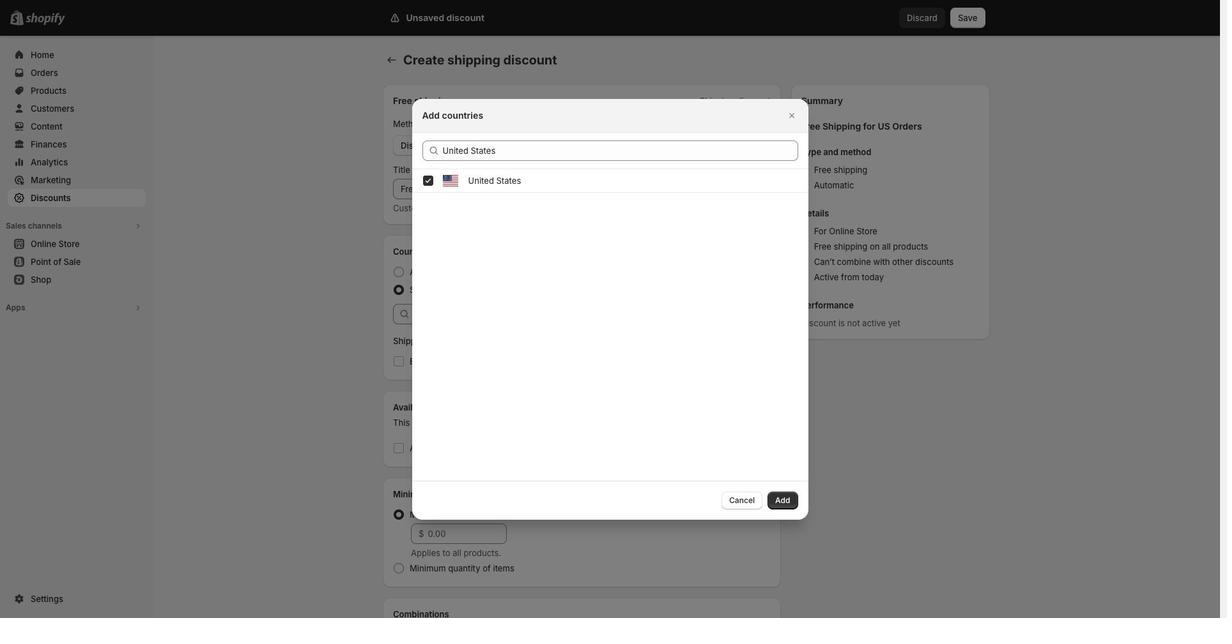 Task type: locate. For each thing, give the bounding box(es) containing it.
dialog
[[0, 99, 1220, 520]]

shopify image
[[26, 13, 65, 26]]

Search countries text field
[[443, 140, 798, 161]]



Task type: vqa. For each thing, say whether or not it's contained in the screenshot.
Marketing
no



